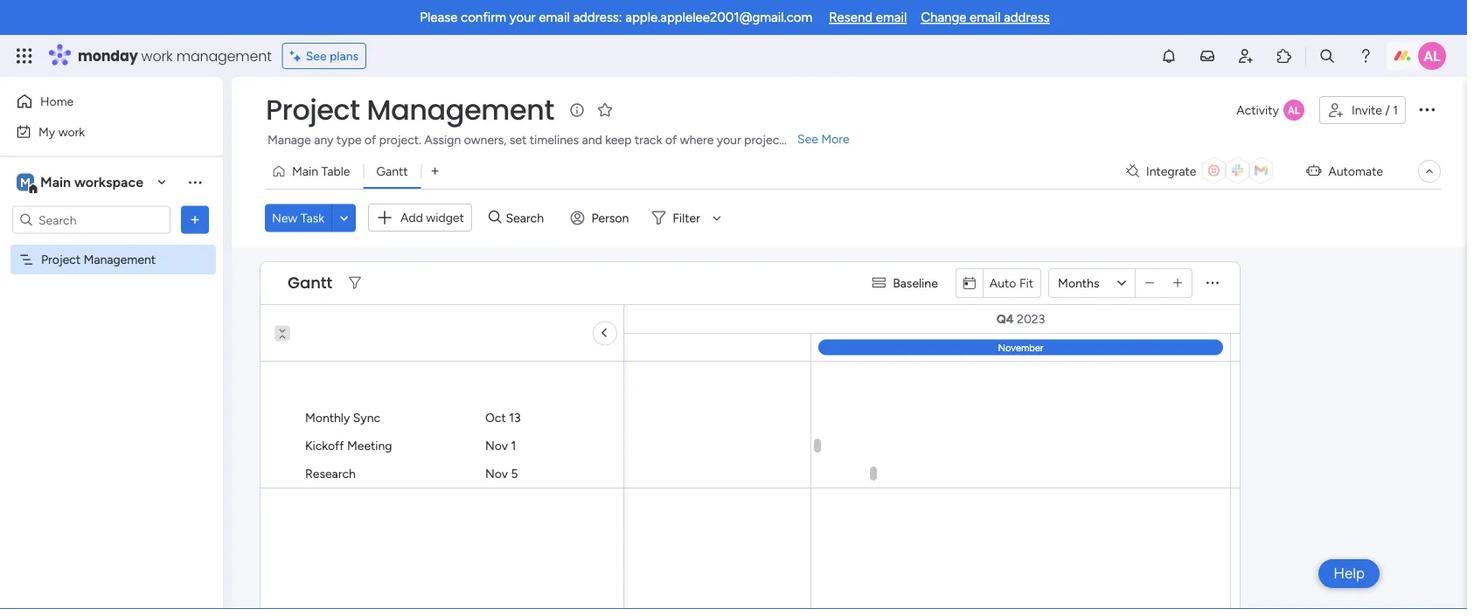 Task type: describe. For each thing, give the bounding box(es) containing it.
kickoff
[[305, 438, 344, 453]]

workspace selection element
[[17, 172, 146, 195]]

address:
[[573, 10, 622, 25]]

m
[[20, 175, 31, 190]]

v2 minus image
[[1145, 277, 1155, 289]]

resend email
[[829, 10, 907, 25]]

2 of from the left
[[665, 132, 677, 147]]

address
[[1004, 10, 1050, 25]]

baseline button
[[865, 269, 949, 297]]

email for change email address
[[970, 10, 1001, 25]]

fit
[[1020, 275, 1034, 290]]

project inside project management list box
[[41, 252, 81, 267]]

0 vertical spatial project management
[[266, 91, 554, 129]]

v2 collapse up image
[[275, 331, 290, 343]]

0 vertical spatial options image
[[1417, 99, 1438, 120]]

0 vertical spatial project
[[266, 91, 360, 129]]

my work button
[[10, 118, 188, 146]]

auto fit button
[[983, 269, 1041, 297]]

gantt main content
[[0, 247, 1467, 610]]

auto fit
[[990, 275, 1034, 290]]

invite
[[1352, 103, 1382, 118]]

dapulse integrations image
[[1126, 165, 1139, 178]]

add view image
[[432, 165, 439, 178]]

arrow down image
[[707, 207, 727, 228]]

resend email link
[[829, 10, 907, 25]]

gantt button
[[363, 157, 421, 185]]

months
[[1058, 275, 1100, 290]]

stands.
[[787, 132, 826, 147]]

0 vertical spatial your
[[510, 10, 536, 25]]

Search field
[[502, 206, 554, 230]]

any
[[314, 132, 334, 147]]

track
[[635, 132, 662, 147]]

v2 search image
[[489, 208, 502, 228]]

activity
[[1237, 103, 1279, 118]]

add widget button
[[368, 204, 472, 232]]

plans
[[330, 49, 359, 63]]

invite / 1
[[1352, 103, 1398, 118]]

manage any type of project. assign owners, set timelines and keep track of where your project stands.
[[268, 132, 826, 147]]

invite members image
[[1237, 47, 1255, 65]]

nov 5
[[485, 466, 518, 481]]

Project Management field
[[261, 91, 559, 129]]

invite / 1 button
[[1320, 96, 1406, 124]]

main for main workspace
[[40, 174, 71, 191]]

person button
[[564, 204, 640, 232]]

management inside list box
[[84, 252, 156, 267]]

research
[[305, 466, 356, 481]]

main table button
[[265, 157, 363, 185]]

main table
[[292, 164, 350, 179]]

please confirm your email address: apple.applelee2001@gmail.com
[[420, 10, 813, 25]]

monday
[[78, 46, 138, 66]]

1 inside gantt 'main content'
[[511, 438, 516, 453]]

inbox image
[[1199, 47, 1216, 65]]

change email address link
[[921, 10, 1050, 25]]

gantt inside button
[[376, 164, 408, 179]]

filter button
[[645, 204, 727, 232]]

meeting
[[347, 438, 392, 453]]

nov 1
[[485, 438, 516, 453]]

help button
[[1319, 560, 1380, 589]]

1 email from the left
[[539, 10, 570, 25]]

new
[[272, 211, 298, 225]]

gantt inside 'main content'
[[288, 272, 333, 294]]

home button
[[10, 87, 188, 115]]

keep
[[605, 132, 632, 147]]

owners,
[[464, 132, 507, 147]]

automate
[[1329, 164, 1383, 179]]

help
[[1334, 565, 1365, 583]]

home
[[40, 94, 74, 109]]

new task
[[272, 211, 324, 225]]

widget
[[426, 210, 464, 225]]

q4
[[997, 311, 1014, 326]]

main workspace
[[40, 174, 143, 191]]

my work
[[38, 124, 85, 139]]

1 horizontal spatial management
[[367, 91, 554, 129]]

1 inside button
[[1393, 103, 1398, 118]]



Task type: vqa. For each thing, say whether or not it's contained in the screenshot.
first the of
yes



Task type: locate. For each thing, give the bounding box(es) containing it.
of
[[365, 132, 376, 147], [665, 132, 677, 147]]

angle down image
[[340, 211, 348, 225]]

more dots image
[[1207, 277, 1219, 289]]

project up any at left top
[[266, 91, 360, 129]]

2023
[[1017, 311, 1045, 326]]

work
[[141, 46, 173, 66], [58, 124, 85, 139]]

project management down search in workspace field
[[41, 252, 156, 267]]

main
[[292, 164, 318, 179], [40, 174, 71, 191]]

gantt left v2 funnel icon
[[288, 272, 333, 294]]

table
[[321, 164, 350, 179]]

management
[[367, 91, 554, 129], [84, 252, 156, 267]]

1 right /
[[1393, 103, 1398, 118]]

0 vertical spatial nov
[[485, 438, 508, 453]]

1 vertical spatial options image
[[186, 211, 204, 229]]

of right the 'type'
[[365, 132, 376, 147]]

change email address
[[921, 10, 1050, 25]]

management up assign in the top of the page
[[367, 91, 554, 129]]

1 up 5
[[511, 438, 516, 453]]

1 horizontal spatial options image
[[1417, 99, 1438, 120]]

project down search in workspace field
[[41, 252, 81, 267]]

sync
[[353, 410, 381, 425]]

see inside button
[[306, 49, 327, 63]]

change
[[921, 10, 967, 25]]

see more link
[[796, 130, 851, 148]]

where
[[680, 132, 714, 147]]

0 horizontal spatial gantt
[[288, 272, 333, 294]]

1 horizontal spatial of
[[665, 132, 677, 147]]

integrate
[[1146, 164, 1197, 179]]

your right 'confirm'
[[510, 10, 536, 25]]

october
[[576, 341, 612, 353]]

confirm
[[461, 10, 506, 25]]

resend
[[829, 10, 873, 25]]

project management list box
[[0, 241, 223, 511]]

oct
[[485, 410, 506, 425]]

v2 collapse down image
[[275, 319, 290, 331]]

5
[[511, 466, 518, 481]]

nov down oct
[[485, 438, 508, 453]]

project management
[[266, 91, 554, 129], [41, 252, 156, 267]]

main for main table
[[292, 164, 318, 179]]

oct 13
[[485, 410, 521, 425]]

help image
[[1357, 47, 1375, 65]]

monthly sync
[[305, 410, 381, 425]]

project
[[744, 132, 784, 147]]

nov for nov 5
[[485, 466, 508, 481]]

0 vertical spatial see
[[306, 49, 327, 63]]

workspace options image
[[186, 173, 204, 191]]

work right my
[[58, 124, 85, 139]]

email right resend
[[876, 10, 907, 25]]

apple lee image
[[1418, 42, 1446, 70]]

email right change
[[970, 10, 1001, 25]]

person
[[592, 211, 629, 225]]

0 horizontal spatial email
[[539, 10, 570, 25]]

baseline
[[893, 275, 938, 290]]

1 vertical spatial project
[[41, 252, 81, 267]]

see left plans
[[306, 49, 327, 63]]

0 vertical spatial management
[[367, 91, 554, 129]]

add
[[401, 210, 423, 225]]

0 horizontal spatial project management
[[41, 252, 156, 267]]

project management up project.
[[266, 91, 554, 129]]

search everything image
[[1319, 47, 1336, 65]]

november
[[998, 341, 1044, 353]]

collapse board header image
[[1423, 164, 1437, 178]]

monday work management
[[78, 46, 272, 66]]

q4 2023
[[997, 311, 1045, 326]]

see
[[306, 49, 327, 63], [798, 132, 818, 146]]

work right monday
[[141, 46, 173, 66]]

1 vertical spatial work
[[58, 124, 85, 139]]

2 horizontal spatial email
[[970, 10, 1001, 25]]

13
[[509, 410, 521, 425]]

activity button
[[1230, 96, 1313, 124]]

angle right image
[[603, 325, 607, 341]]

notifications image
[[1160, 47, 1178, 65]]

1 horizontal spatial project
[[266, 91, 360, 129]]

main right workspace image at the top left
[[40, 174, 71, 191]]

0 horizontal spatial work
[[58, 124, 85, 139]]

main left table
[[292, 164, 318, 179]]

gantt down project.
[[376, 164, 408, 179]]

0 vertical spatial gantt
[[376, 164, 408, 179]]

0 horizontal spatial main
[[40, 174, 71, 191]]

email for resend email
[[876, 10, 907, 25]]

1 horizontal spatial main
[[292, 164, 318, 179]]

your
[[510, 10, 536, 25], [717, 132, 741, 147]]

v2 today image
[[964, 277, 976, 289]]

2 nov from the top
[[485, 466, 508, 481]]

project management inside list box
[[41, 252, 156, 267]]

1 horizontal spatial your
[[717, 132, 741, 147]]

0 vertical spatial 1
[[1393, 103, 1398, 118]]

0 horizontal spatial of
[[365, 132, 376, 147]]

timelines
[[530, 132, 579, 147]]

show board description image
[[567, 101, 588, 119]]

0 horizontal spatial see
[[306, 49, 327, 63]]

email
[[539, 10, 570, 25], [876, 10, 907, 25], [970, 10, 1001, 25]]

kickoff meeting
[[305, 438, 392, 453]]

1 horizontal spatial email
[[876, 10, 907, 25]]

task
[[301, 211, 324, 225]]

1 nov from the top
[[485, 438, 508, 453]]

assign
[[424, 132, 461, 147]]

3 email from the left
[[970, 10, 1001, 25]]

work for monday
[[141, 46, 173, 66]]

your right the where
[[717, 132, 741, 147]]

1 vertical spatial gantt
[[288, 272, 333, 294]]

option
[[0, 244, 223, 247]]

see for see more
[[798, 132, 818, 146]]

add widget
[[401, 210, 464, 225]]

select product image
[[16, 47, 33, 65]]

1 vertical spatial project management
[[41, 252, 156, 267]]

0 horizontal spatial project
[[41, 252, 81, 267]]

project
[[266, 91, 360, 129], [41, 252, 81, 267]]

work for my
[[58, 124, 85, 139]]

nov left 5
[[485, 466, 508, 481]]

add to favorites image
[[596, 101, 614, 118]]

see plans button
[[282, 43, 367, 69]]

0 horizontal spatial options image
[[186, 211, 204, 229]]

manage
[[268, 132, 311, 147]]

see plans
[[306, 49, 359, 63]]

filter
[[673, 211, 700, 225]]

new task button
[[265, 204, 331, 232]]

1 horizontal spatial see
[[798, 132, 818, 146]]

0 horizontal spatial management
[[84, 252, 156, 267]]

see for see plans
[[306, 49, 327, 63]]

Search in workspace field
[[37, 210, 146, 230]]

see left more
[[798, 132, 818, 146]]

email left address: in the top left of the page
[[539, 10, 570, 25]]

workspace image
[[17, 173, 34, 192]]

2 email from the left
[[876, 10, 907, 25]]

see more
[[798, 132, 850, 146]]

options image down workspace options image
[[186, 211, 204, 229]]

apps image
[[1276, 47, 1293, 65]]

options image
[[1417, 99, 1438, 120], [186, 211, 204, 229]]

please
[[420, 10, 458, 25]]

management
[[176, 46, 272, 66]]

options image right /
[[1417, 99, 1438, 120]]

1 horizontal spatial work
[[141, 46, 173, 66]]

gantt
[[376, 164, 408, 179], [288, 272, 333, 294]]

project.
[[379, 132, 421, 147]]

nov
[[485, 438, 508, 453], [485, 466, 508, 481]]

1 horizontal spatial project management
[[266, 91, 554, 129]]

workspace
[[74, 174, 143, 191]]

management down search in workspace field
[[84, 252, 156, 267]]

1 vertical spatial nov
[[485, 466, 508, 481]]

main inside workspace selection element
[[40, 174, 71, 191]]

v2 plus image
[[1173, 277, 1183, 289]]

1 vertical spatial 1
[[511, 438, 516, 453]]

apple.applelee2001@gmail.com
[[626, 10, 813, 25]]

1 vertical spatial your
[[717, 132, 741, 147]]

1 horizontal spatial 1
[[1393, 103, 1398, 118]]

monthly
[[305, 410, 350, 425]]

0 horizontal spatial your
[[510, 10, 536, 25]]

autopilot image
[[1307, 159, 1322, 182]]

main inside button
[[292, 164, 318, 179]]

0 horizontal spatial 1
[[511, 438, 516, 453]]

my
[[38, 124, 55, 139]]

nov for nov 1
[[485, 438, 508, 453]]

1 of from the left
[[365, 132, 376, 147]]

and
[[582, 132, 602, 147]]

1 horizontal spatial gantt
[[376, 164, 408, 179]]

1 vertical spatial management
[[84, 252, 156, 267]]

of right track
[[665, 132, 677, 147]]

1 vertical spatial see
[[798, 132, 818, 146]]

/
[[1386, 103, 1390, 118]]

0 vertical spatial work
[[141, 46, 173, 66]]

work inside button
[[58, 124, 85, 139]]

type
[[337, 132, 362, 147]]

v2 funnel image
[[349, 277, 361, 289]]

auto
[[990, 275, 1017, 290]]

set
[[510, 132, 527, 147]]

more
[[821, 132, 850, 146]]



